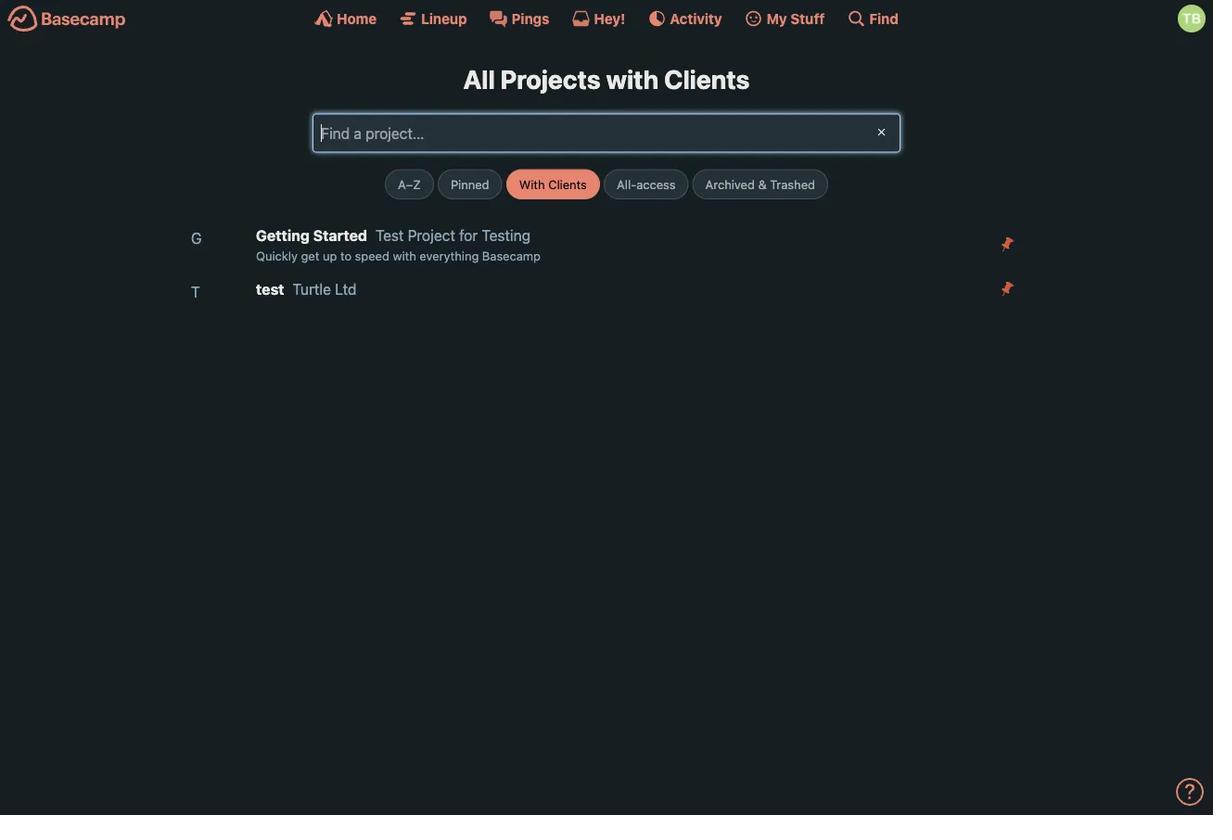 Task type: vqa. For each thing, say whether or not it's contained in the screenshot.
the Turtle
yes



Task type: describe. For each thing, give the bounding box(es) containing it.
with clients link
[[506, 169, 600, 199]]

ltd
[[335, 280, 357, 298]]

hey!
[[594, 10, 625, 26]]

testing
[[482, 227, 531, 244]]

for
[[459, 227, 478, 244]]

projects
[[500, 64, 601, 94]]

all-
[[617, 177, 636, 191]]

basecamp
[[482, 249, 541, 262]]

all-access link
[[604, 169, 689, 199]]

activity link
[[648, 9, 722, 28]]

all projects with clients
[[463, 64, 750, 94]]

&
[[758, 177, 767, 191]]

clients inside with clients link
[[548, 177, 587, 191]]

lineup
[[421, 10, 467, 26]]

main element
[[0, 0, 1213, 36]]

0 vertical spatial clients
[[664, 64, 750, 94]]

1 horizontal spatial with
[[606, 64, 659, 94]]

g
[[191, 230, 202, 247]]

Find a project… text field
[[313, 113, 900, 152]]

a–z
[[398, 177, 421, 191]]

archived & trashed
[[705, 177, 815, 191]]

home link
[[315, 9, 377, 28]]

switch accounts image
[[7, 5, 126, 33]]

activity
[[670, 10, 722, 26]]

test turtle ltd
[[256, 280, 357, 298]]



Task type: locate. For each thing, give the bounding box(es) containing it.
started
[[313, 227, 367, 244]]

pinned link
[[438, 169, 502, 199]]

None submit
[[993, 230, 1022, 259], [993, 274, 1022, 304], [993, 230, 1022, 259], [993, 274, 1022, 304]]

0 vertical spatial with
[[606, 64, 659, 94]]

stuff
[[790, 10, 825, 26]]

0 horizontal spatial clients
[[548, 177, 587, 191]]

1 horizontal spatial clients
[[664, 64, 750, 94]]

getting started test project for testing quickly get up to speed with everything basecamp
[[256, 227, 541, 262]]

pings
[[512, 10, 549, 26]]

access
[[636, 177, 676, 191]]

1 vertical spatial clients
[[548, 177, 587, 191]]

navigation
[[117, 162, 1096, 199]]

pings button
[[489, 9, 549, 28]]

lineup link
[[399, 9, 467, 28]]

project
[[408, 227, 455, 244]]

my stuff button
[[744, 9, 825, 28]]

a–z link
[[385, 169, 434, 199]]

navigation containing a–z
[[117, 162, 1096, 199]]

with
[[519, 177, 545, 191]]

archived
[[705, 177, 755, 191]]

1 vertical spatial with
[[393, 249, 416, 262]]

everything
[[420, 249, 479, 262]]

up
[[323, 249, 337, 262]]

home
[[337, 10, 377, 26]]

all
[[463, 64, 495, 94]]

my
[[767, 10, 787, 26]]

archived & trashed link
[[692, 169, 828, 199]]

with down test
[[393, 249, 416, 262]]

t
[[191, 283, 200, 301]]

clients
[[664, 64, 750, 94], [548, 177, 587, 191]]

speed
[[355, 249, 389, 262]]

with
[[606, 64, 659, 94], [393, 249, 416, 262]]

with inside getting started test project for testing quickly get up to speed with everything basecamp
[[393, 249, 416, 262]]

trashed
[[770, 177, 815, 191]]

getting
[[256, 227, 310, 244]]

turtle
[[292, 280, 331, 298]]

to
[[340, 249, 352, 262]]

clients right with
[[548, 177, 587, 191]]

all-access
[[617, 177, 676, 191]]

with clients
[[519, 177, 587, 191]]

0 horizontal spatial with
[[393, 249, 416, 262]]

with up find a project… text field
[[606, 64, 659, 94]]

tim burton image
[[1178, 5, 1206, 32]]

clients down activity
[[664, 64, 750, 94]]

test
[[256, 280, 284, 298]]

pinned
[[451, 177, 489, 191]]

test
[[375, 227, 404, 244]]

my stuff
[[767, 10, 825, 26]]

quickly
[[256, 249, 298, 262]]

get
[[301, 249, 319, 262]]

find
[[869, 10, 899, 26]]

find button
[[847, 9, 899, 28]]

hey! button
[[572, 9, 625, 28]]



